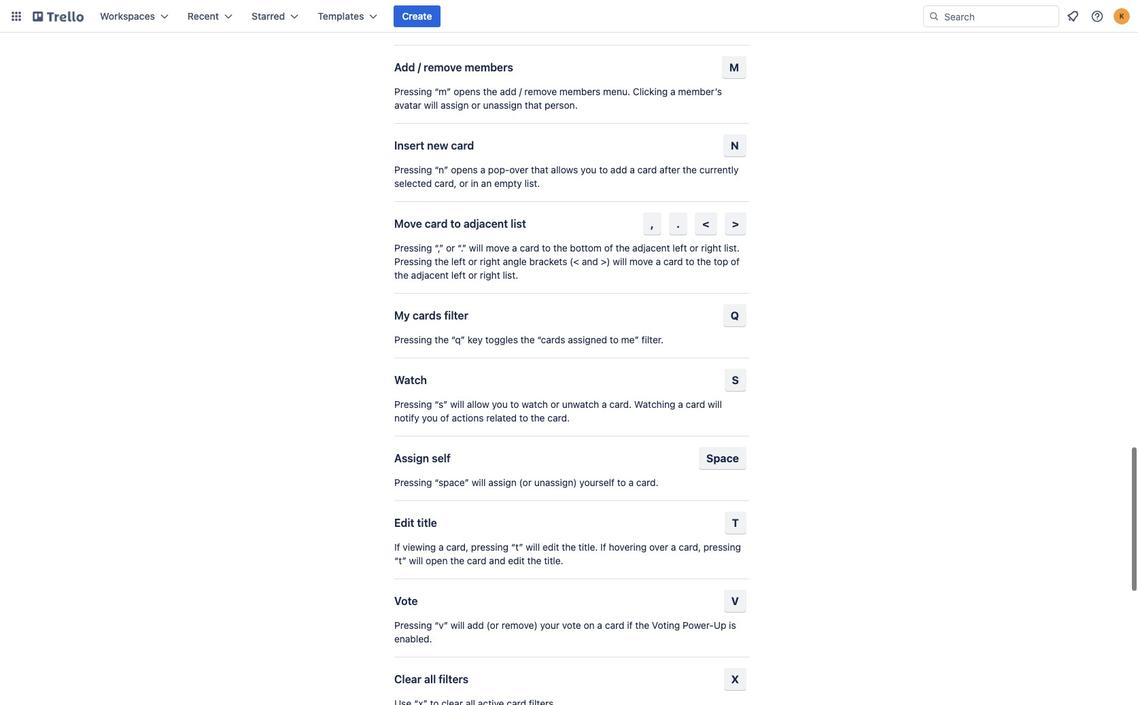 Task type: locate. For each thing, give the bounding box(es) containing it.
1 vertical spatial (or
[[487, 619, 499, 631]]

move right >)
[[630, 256, 653, 267]]

list. right empty
[[525, 177, 540, 189]]

add inside pressing "v" will add (or remove) your vote on a card if the voting power-up is enabled.
[[467, 619, 484, 631]]

a right >)
[[656, 256, 661, 267]]

card down .
[[664, 256, 683, 267]]

card. down unwatch
[[548, 412, 570, 424]]

currently
[[700, 164, 739, 175]]

members up person.
[[560, 86, 601, 97]]

1 horizontal spatial on
[[584, 619, 595, 631]]

over up empty
[[509, 164, 529, 175]]

key inside pressing the semicolon key ";" shows or hides the names of labels on a board. you can also click any label on a board to toggle this.
[[499, 7, 514, 19]]

pressing the "q" key toggles the "cards assigned to me" filter.
[[394, 334, 664, 345]]

that inside pressing "n" opens a pop-over that allows you to add a card after the currently selected card, or in an empty list.
[[531, 164, 548, 175]]

1 horizontal spatial pressing
[[704, 541, 741, 553]]

card inside pressing "n" opens a pop-over that allows you to add a card after the currently selected card, or in an empty list.
[[637, 164, 657, 175]]

will down viewing
[[409, 555, 423, 566]]

of left labels
[[647, 7, 656, 19]]

add
[[500, 86, 517, 97], [611, 164, 627, 175], [467, 619, 484, 631]]

card. left the watching
[[609, 398, 632, 410]]

v
[[731, 595, 739, 607]]

list. up top
[[724, 242, 740, 254]]

add left 'after'
[[611, 164, 627, 175]]

card, down "n"
[[434, 177, 457, 189]]

0 vertical spatial on
[[687, 7, 697, 19]]

0 vertical spatial list.
[[525, 177, 540, 189]]

2 vertical spatial right
[[480, 269, 500, 281]]

clear all filters
[[394, 673, 469, 685]]

after
[[660, 164, 680, 175]]

of
[[647, 7, 656, 19], [604, 242, 613, 254], [731, 256, 740, 267], [440, 412, 449, 424]]

insert new card
[[394, 139, 474, 152]]

back to home image
[[33, 5, 84, 27]]

pressing inside pressing "s" will allow you to watch or unwatch a card. watching a card will notify you of actions related to the card.
[[394, 398, 432, 410]]

2 horizontal spatial add
[[611, 164, 627, 175]]

7 pressing from the top
[[394, 398, 432, 410]]

pressing for assign self
[[394, 477, 432, 488]]

1 horizontal spatial members
[[560, 86, 601, 97]]

add inside pressing "n" opens a pop-over that allows you to add a card after the currently selected card, or in an empty list.
[[611, 164, 627, 175]]

over right hovering
[[649, 541, 668, 553]]

will right "."
[[469, 242, 483, 254]]

1 vertical spatial that
[[531, 164, 548, 175]]

assign self
[[394, 452, 451, 464]]

the up this.
[[598, 7, 613, 19]]

0 horizontal spatial edit
[[508, 555, 525, 566]]

0 vertical spatial members
[[465, 61, 513, 73]]

will right "v"
[[451, 619, 465, 631]]

0 horizontal spatial you
[[422, 412, 438, 424]]

opens right "m"
[[454, 86, 481, 97]]

edit down unassign)
[[543, 541, 559, 553]]

members up unassign
[[465, 61, 513, 73]]

1 horizontal spatial you
[[492, 398, 508, 410]]

unassign)
[[534, 477, 577, 488]]

1 vertical spatial /
[[519, 86, 522, 97]]

0 vertical spatial over
[[509, 164, 529, 175]]

(or for assign self
[[519, 477, 532, 488]]

of right top
[[731, 256, 740, 267]]

0 horizontal spatial (or
[[487, 619, 499, 631]]

if left hovering
[[600, 541, 606, 553]]

1 vertical spatial remove
[[525, 86, 557, 97]]

or
[[561, 7, 570, 19], [471, 99, 481, 111], [459, 177, 468, 189], [446, 242, 455, 254], [690, 242, 699, 254], [468, 256, 477, 267], [468, 269, 477, 281], [551, 398, 560, 410]]

0 vertical spatial /
[[418, 61, 421, 73]]

over inside pressing "n" opens a pop-over that allows you to add a card after the currently selected card, or in an empty list.
[[509, 164, 529, 175]]

0 vertical spatial that
[[525, 99, 542, 111]]

1 pressing from the top
[[394, 7, 432, 19]]

on inside pressing "v" will add (or remove) your vote on a card if the voting power-up is enabled.
[[584, 619, 595, 631]]

list.
[[525, 177, 540, 189], [724, 242, 740, 254], [503, 269, 518, 281]]

0 horizontal spatial list.
[[503, 269, 518, 281]]

the right 'after'
[[683, 164, 697, 175]]

you inside pressing "n" opens a pop-over that allows you to add a card after the currently selected card, or in an empty list.
[[581, 164, 597, 175]]

list. down the "angle"
[[503, 269, 518, 281]]

if
[[394, 541, 400, 553], [600, 541, 606, 553]]

a up an
[[480, 164, 486, 175]]

pressing
[[471, 541, 509, 553], [704, 541, 741, 553]]

0 vertical spatial adjacent
[[464, 218, 508, 230]]

of inside pressing "s" will allow you to watch or unwatch a card. watching a card will notify you of actions related to the card.
[[440, 412, 449, 424]]

pressing for move card to adjacent list
[[394, 242, 432, 254]]

edit up remove) at the left
[[508, 555, 525, 566]]

1 horizontal spatial remove
[[525, 86, 557, 97]]

"cards
[[537, 334, 565, 345]]

allows
[[551, 164, 578, 175]]

pressing "v" will add (or remove) your vote on a card if the voting power-up is enabled.
[[394, 619, 736, 645]]

2 vertical spatial add
[[467, 619, 484, 631]]

card right "new"
[[451, 139, 474, 152]]

assign down "m"
[[441, 99, 469, 111]]

add right "v"
[[467, 619, 484, 631]]

0 vertical spatial and
[[582, 256, 598, 267]]

opens inside pressing "m" opens the add / remove members menu. clicking a member's avatar will assign or unassign that person.
[[454, 86, 481, 97]]

(<
[[570, 256, 579, 267]]

0 horizontal spatial remove
[[424, 61, 462, 73]]

0 vertical spatial assign
[[441, 99, 469, 111]]

3 pressing from the top
[[394, 164, 432, 175]]

on
[[687, 7, 697, 19], [516, 21, 527, 33], [584, 619, 595, 631]]

and
[[582, 256, 598, 267], [489, 555, 506, 566]]

a
[[700, 7, 705, 19], [530, 21, 535, 33], [670, 86, 676, 97], [480, 164, 486, 175], [630, 164, 635, 175], [512, 242, 517, 254], [656, 256, 661, 267], [602, 398, 607, 410], [678, 398, 683, 410], [629, 477, 634, 488], [439, 541, 444, 553], [671, 541, 676, 553], [597, 619, 602, 631]]

key up label
[[499, 7, 514, 19]]

you
[[581, 164, 597, 175], [492, 398, 508, 410], [422, 412, 438, 424]]

1 horizontal spatial over
[[649, 541, 668, 553]]

pressing inside pressing "n" opens a pop-over that allows you to add a card after the currently selected card, or in an empty list.
[[394, 164, 432, 175]]

will right "space"
[[472, 477, 486, 488]]

pressing inside pressing "m" opens the add / remove members menu. clicking a member's avatar will assign or unassign that person.
[[394, 86, 432, 97]]

to
[[566, 21, 574, 33], [599, 164, 608, 175], [450, 218, 461, 230], [542, 242, 551, 254], [686, 256, 694, 267], [610, 334, 619, 345], [510, 398, 519, 410], [519, 412, 528, 424], [617, 477, 626, 488]]

over inside the if viewing a card, pressing "t" will edit the title. if hovering over a card, pressing "t" will open the card and edit the title.
[[649, 541, 668, 553]]

0 vertical spatial you
[[581, 164, 597, 175]]

1 horizontal spatial list.
[[525, 177, 540, 189]]

space
[[706, 452, 739, 464]]

a right the vote at the bottom of page
[[597, 619, 602, 631]]

or inside pressing "m" opens the add / remove members menu. clicking a member's avatar will assign or unassign that person.
[[471, 99, 481, 111]]

/ up unassign
[[519, 86, 522, 97]]

the inside pressing "m" opens the add / remove members menu. clicking a member's avatar will assign or unassign that person.
[[483, 86, 497, 97]]

0 vertical spatial card.
[[609, 398, 632, 410]]

2 vertical spatial card.
[[636, 477, 659, 488]]

/ right add
[[418, 61, 421, 73]]

that left allows
[[531, 164, 548, 175]]

1 vertical spatial and
[[489, 555, 506, 566]]

the down watch
[[531, 412, 545, 424]]

key
[[499, 7, 514, 19], [468, 334, 483, 345]]

bottom
[[570, 242, 602, 254]]

1 vertical spatial move
[[630, 256, 653, 267]]

card left 'after'
[[637, 164, 657, 175]]

that left person.
[[525, 99, 542, 111]]

to right allows
[[599, 164, 608, 175]]

opens inside pressing "n" opens a pop-over that allows you to add a card after the currently selected card, or in an empty list.
[[451, 164, 478, 175]]

1 vertical spatial on
[[516, 21, 527, 33]]

1 vertical spatial add
[[611, 164, 627, 175]]

a left board
[[530, 21, 535, 33]]

0 horizontal spatial assign
[[441, 99, 469, 111]]

if
[[627, 619, 633, 631]]

0 horizontal spatial members
[[465, 61, 513, 73]]

yourself
[[579, 477, 615, 488]]

1 vertical spatial key
[[468, 334, 483, 345]]

remove up person.
[[525, 86, 557, 97]]

2 horizontal spatial list.
[[724, 242, 740, 254]]

0 vertical spatial remove
[[424, 61, 462, 73]]

card.
[[609, 398, 632, 410], [548, 412, 570, 424], [636, 477, 659, 488]]

move up the "angle"
[[486, 242, 510, 254]]

"m"
[[435, 86, 451, 97]]

and right open
[[489, 555, 506, 566]]

key right the "q" in the top of the page
[[468, 334, 483, 345]]

assign right "space"
[[488, 477, 517, 488]]

search image
[[929, 11, 940, 22]]

2 horizontal spatial card.
[[636, 477, 659, 488]]

/
[[418, 61, 421, 73], [519, 86, 522, 97]]

0 horizontal spatial pressing
[[471, 541, 509, 553]]

1 vertical spatial you
[[492, 398, 508, 410]]

on right the vote at the bottom of page
[[584, 619, 595, 631]]

pressing for add / remove members
[[394, 86, 432, 97]]

2 pressing from the top
[[394, 86, 432, 97]]

1 horizontal spatial if
[[600, 541, 606, 553]]

left
[[673, 242, 687, 254], [451, 256, 466, 267], [451, 269, 466, 281]]

0 vertical spatial edit
[[543, 541, 559, 553]]

the inside pressing "v" will add (or remove) your vote on a card if the voting power-up is enabled.
[[635, 619, 649, 631]]

will
[[424, 99, 438, 111], [469, 242, 483, 254], [613, 256, 627, 267], [450, 398, 464, 410], [708, 398, 722, 410], [472, 477, 486, 488], [526, 541, 540, 553], [409, 555, 423, 566], [451, 619, 465, 631]]

opens up in
[[451, 164, 478, 175]]

edit
[[543, 541, 559, 553], [508, 555, 525, 566]]

","
[[435, 242, 444, 254]]

0 vertical spatial (or
[[519, 477, 532, 488]]

remove inside pressing "m" opens the add / remove members menu. clicking a member's avatar will assign or unassign that person.
[[525, 86, 557, 97]]

assigned
[[568, 334, 607, 345]]

to down hides
[[566, 21, 574, 33]]

title.
[[579, 541, 598, 553], [544, 555, 563, 566]]

notify
[[394, 412, 419, 424]]

0 horizontal spatial card.
[[548, 412, 570, 424]]

5 pressing from the top
[[394, 256, 432, 267]]

2 horizontal spatial you
[[581, 164, 597, 175]]

card, inside pressing "n" opens a pop-over that allows you to add a card after the currently selected card, or in an empty list.
[[434, 177, 457, 189]]

an
[[481, 177, 492, 189]]

the down ","
[[435, 256, 449, 267]]

2 vertical spatial on
[[584, 619, 595, 631]]

of up >)
[[604, 242, 613, 254]]

adjacent left list
[[464, 218, 508, 230]]

shows
[[530, 7, 558, 19]]

pressing inside pressing "v" will add (or remove) your vote on a card if the voting power-up is enabled.
[[394, 619, 432, 631]]

0 vertical spatial opens
[[454, 86, 481, 97]]

you down "s"
[[422, 412, 438, 424]]

to inside pressing "n" opens a pop-over that allows you to add a card after the currently selected card, or in an empty list.
[[599, 164, 608, 175]]

your
[[540, 619, 560, 631]]

names
[[615, 7, 644, 19]]

remove up "m"
[[424, 61, 462, 73]]

the right bottom
[[616, 242, 630, 254]]

title. left hovering
[[579, 541, 598, 553]]

1 horizontal spatial (or
[[519, 477, 532, 488]]

1 horizontal spatial and
[[582, 256, 598, 267]]

card inside the if viewing a card, pressing "t" will edit the title. if hovering over a card, pressing "t" will open the card and edit the title.
[[467, 555, 487, 566]]

on right labels
[[687, 7, 697, 19]]

will down "m"
[[424, 99, 438, 111]]

0 horizontal spatial if
[[394, 541, 400, 553]]

add / remove members
[[394, 61, 513, 73]]

this.
[[607, 21, 626, 33]]

and down bottom
[[582, 256, 598, 267]]

(or
[[519, 477, 532, 488], [487, 619, 499, 631]]

a inside pressing "v" will add (or remove) your vote on a card if the voting power-up is enabled.
[[597, 619, 602, 631]]

"t" down pressing "space" will assign (or unassign) yourself to a card.
[[511, 541, 523, 553]]

members
[[465, 61, 513, 73], [560, 86, 601, 97]]

add up unassign
[[500, 86, 517, 97]]

title. up your
[[544, 555, 563, 566]]

the up "also"
[[435, 7, 449, 19]]

adjacent down ,
[[632, 242, 670, 254]]

0 horizontal spatial over
[[509, 164, 529, 175]]

a right unwatch
[[602, 398, 607, 410]]

primary element
[[0, 0, 1138, 33]]

1 horizontal spatial title.
[[579, 541, 598, 553]]

or inside pressing "n" opens a pop-over that allows you to add a card after the currently selected card, or in an empty list.
[[459, 177, 468, 189]]

2 horizontal spatial on
[[687, 7, 697, 19]]

if left viewing
[[394, 541, 400, 553]]

card,
[[434, 177, 457, 189], [446, 541, 469, 553], [679, 541, 701, 553]]

(or left unassign)
[[519, 477, 532, 488]]

0 vertical spatial add
[[500, 86, 517, 97]]

2 vertical spatial you
[[422, 412, 438, 424]]

semicolon
[[451, 7, 496, 19]]

card right open
[[467, 555, 487, 566]]

add
[[394, 61, 415, 73]]

1 vertical spatial adjacent
[[632, 242, 670, 254]]

on down ";"
[[516, 21, 527, 33]]

1 horizontal spatial /
[[519, 86, 522, 97]]

the inside pressing "n" opens a pop-over that allows you to add a card after the currently selected card, or in an empty list.
[[683, 164, 697, 175]]

0 horizontal spatial key
[[468, 334, 483, 345]]

1 vertical spatial over
[[649, 541, 668, 553]]

clicking
[[633, 86, 668, 97]]

pressing "m" opens the add / remove members menu. clicking a member's avatar will assign or unassign that person.
[[394, 86, 722, 111]]

move card to adjacent list
[[394, 218, 526, 230]]

0 horizontal spatial adjacent
[[411, 269, 449, 281]]

1 vertical spatial assign
[[488, 477, 517, 488]]

my
[[394, 309, 410, 322]]

the left the "q" in the top of the page
[[435, 334, 449, 345]]

1 horizontal spatial add
[[500, 86, 517, 97]]

"space"
[[435, 477, 469, 488]]

9 pressing from the top
[[394, 619, 432, 631]]

the left "cards
[[521, 334, 535, 345]]

0 horizontal spatial title.
[[544, 555, 563, 566]]

avatar
[[394, 99, 421, 111]]

"t" down viewing
[[394, 555, 406, 566]]

to up "."
[[450, 218, 461, 230]]

1 vertical spatial opens
[[451, 164, 478, 175]]

0 vertical spatial move
[[486, 242, 510, 254]]

and inside the if viewing a card, pressing "t" will edit the title. if hovering over a card, pressing "t" will open the card and edit the title.
[[489, 555, 506, 566]]

q
[[731, 309, 739, 322]]

0 horizontal spatial "t"
[[394, 555, 406, 566]]

8 pressing from the top
[[394, 477, 432, 488]]

pressing for watch
[[394, 398, 432, 410]]

up
[[714, 619, 726, 631]]

1 horizontal spatial key
[[499, 7, 514, 19]]

or inside pressing "s" will allow you to watch or unwatch a card. watching a card will notify you of actions related to the card.
[[551, 398, 560, 410]]

2 vertical spatial list.
[[503, 269, 518, 281]]

0 horizontal spatial add
[[467, 619, 484, 631]]

1 vertical spatial left
[[451, 256, 466, 267]]

card, up open
[[446, 541, 469, 553]]

(or inside pressing "v" will add (or remove) your vote on a card if the voting power-up is enabled.
[[487, 619, 499, 631]]

the up unassign
[[483, 86, 497, 97]]

4 pressing from the top
[[394, 242, 432, 254]]

1 if from the left
[[394, 541, 400, 553]]

card. right yourself
[[636, 477, 659, 488]]

1 vertical spatial members
[[560, 86, 601, 97]]

6 pressing from the top
[[394, 334, 432, 345]]

"t"
[[511, 541, 523, 553], [394, 555, 406, 566]]

adjacent down ","
[[411, 269, 449, 281]]

over
[[509, 164, 529, 175], [649, 541, 668, 553]]

you up the related
[[492, 398, 508, 410]]

0 horizontal spatial and
[[489, 555, 506, 566]]

(or left remove) at the left
[[487, 619, 499, 631]]

0 vertical spatial key
[[499, 7, 514, 19]]

to left me"
[[610, 334, 619, 345]]

1 horizontal spatial "t"
[[511, 541, 523, 553]]

card left if
[[605, 619, 625, 631]]

kendallparks02 (kendallparks02) image
[[1114, 8, 1130, 24]]

pressing
[[394, 7, 432, 19], [394, 86, 432, 97], [394, 164, 432, 175], [394, 242, 432, 254], [394, 256, 432, 267], [394, 334, 432, 345], [394, 398, 432, 410], [394, 477, 432, 488], [394, 619, 432, 631]]

to inside pressing the semicolon key ";" shows or hides the names of labels on a board. you can also click any label on a board to toggle this.
[[566, 21, 574, 33]]

recent
[[188, 10, 219, 22]]

1 horizontal spatial assign
[[488, 477, 517, 488]]

"s"
[[435, 398, 448, 410]]

me"
[[621, 334, 639, 345]]

label
[[493, 21, 514, 33]]



Task type: describe. For each thing, give the bounding box(es) containing it.
0 notifications image
[[1065, 8, 1081, 24]]

list
[[511, 218, 526, 230]]

2 vertical spatial adjacent
[[411, 269, 449, 281]]

1 pressing from the left
[[471, 541, 509, 553]]

empty
[[494, 177, 522, 189]]

filter
[[444, 309, 468, 322]]

key for toggles
[[468, 334, 483, 345]]

card up the "angle"
[[520, 242, 539, 254]]

0 horizontal spatial move
[[486, 242, 510, 254]]

will up the space
[[708, 398, 722, 410]]

the up remove) at the left
[[527, 555, 542, 566]]

will down pressing "space" will assign (or unassign) yourself to a card.
[[526, 541, 540, 553]]

members inside pressing "m" opens the add / remove members menu. clicking a member's avatar will assign or unassign that person.
[[560, 86, 601, 97]]

title
[[417, 517, 437, 529]]

to up the related
[[510, 398, 519, 410]]

actions
[[452, 412, 484, 424]]

if viewing a card, pressing "t" will edit the title. if hovering over a card, pressing "t" will open the card and edit the title.
[[394, 541, 741, 566]]

1 vertical spatial edit
[[508, 555, 525, 566]]

unassign
[[483, 99, 522, 111]]

of inside pressing the semicolon key ";" shows or hides the names of labels on a board. you can also click any label on a board to toggle this.
[[647, 7, 656, 19]]

a left the board.
[[700, 7, 705, 19]]

templates button
[[310, 5, 386, 27]]

t
[[732, 517, 739, 529]]

menu.
[[603, 86, 630, 97]]

can
[[413, 21, 429, 33]]

to left top
[[686, 256, 694, 267]]

selected
[[394, 177, 432, 189]]

to right yourself
[[617, 477, 626, 488]]

allow
[[467, 398, 489, 410]]

pop-
[[488, 164, 509, 175]]

workspaces button
[[92, 5, 177, 27]]

1 horizontal spatial move
[[630, 256, 653, 267]]

clear
[[394, 673, 422, 685]]

>
[[732, 218, 739, 230]]

insert
[[394, 139, 424, 152]]

2 pressing from the left
[[704, 541, 741, 553]]

card inside pressing "s" will allow you to watch or unwatch a card. watching a card will notify you of actions related to the card.
[[686, 398, 705, 410]]

1 horizontal spatial edit
[[543, 541, 559, 553]]

the left top
[[697, 256, 711, 267]]

a up open
[[439, 541, 444, 553]]

will right "s"
[[450, 398, 464, 410]]

the up brackets
[[553, 242, 568, 254]]

vote
[[394, 595, 418, 607]]

the right open
[[450, 555, 465, 566]]

opens for card
[[451, 164, 478, 175]]

1 vertical spatial right
[[480, 256, 500, 267]]

to down watch
[[519, 412, 528, 424]]

remove)
[[502, 619, 538, 631]]

a up the "angle"
[[512, 242, 517, 254]]

the left hovering
[[562, 541, 576, 553]]

1 vertical spatial title.
[[544, 555, 563, 566]]

pressing "n" opens a pop-over that allows you to add a card after the currently selected card, or in an empty list.
[[394, 164, 739, 189]]

0 vertical spatial left
[[673, 242, 687, 254]]

that inside pressing "m" opens the add / remove members menu. clicking a member's avatar will assign or unassign that person.
[[525, 99, 542, 111]]

is
[[729, 619, 736, 631]]

watch
[[522, 398, 548, 410]]

will inside pressing "v" will add (or remove) your vote on a card if the voting power-up is enabled.
[[451, 619, 465, 631]]

vote
[[562, 619, 581, 631]]

or inside pressing the semicolon key ";" shows or hides the names of labels on a board. you can also click any label on a board to toggle this.
[[561, 7, 570, 19]]

pressing "," or "." will move a card to the bottom of the adjacent left or right list. pressing the left or right angle brackets (< and >) will move a card to the top of the adjacent left or right list.
[[394, 242, 740, 281]]

";"
[[516, 7, 528, 19]]

viewing
[[403, 541, 436, 553]]

1 horizontal spatial adjacent
[[464, 218, 508, 230]]

open
[[426, 555, 448, 566]]

,
[[650, 218, 654, 230]]

card inside pressing "v" will add (or remove) your vote on a card if the voting power-up is enabled.
[[605, 619, 625, 631]]

pressing "space" will assign (or unassign) yourself to a card.
[[394, 477, 659, 488]]

card, right hovering
[[679, 541, 701, 553]]

all
[[424, 673, 436, 685]]

in
[[471, 177, 479, 189]]

person.
[[545, 99, 578, 111]]

enabled.
[[394, 633, 432, 645]]

unwatch
[[562, 398, 599, 410]]

new
[[427, 139, 448, 152]]

toggle
[[577, 21, 605, 33]]

a inside pressing "m" opens the add / remove members menu. clicking a member's avatar will assign or unassign that person.
[[670, 86, 676, 97]]

assign inside pressing "m" opens the add / remove members menu. clicking a member's avatar will assign or unassign that person.
[[441, 99, 469, 111]]

pressing the semicolon key ";" shows or hides the names of labels on a board. you can also click any label on a board to toggle this.
[[394, 7, 736, 33]]

Search field
[[940, 6, 1059, 27]]

filter.
[[642, 334, 664, 345]]

.
[[676, 218, 680, 230]]

self
[[432, 452, 451, 464]]

voting
[[652, 619, 680, 631]]

2 if from the left
[[600, 541, 606, 553]]

and inside pressing "," or "." will move a card to the bottom of the adjacent left or right list. pressing the left or right angle brackets (< and >) will move a card to the top of the adjacent left or right list.
[[582, 256, 598, 267]]

board
[[537, 21, 563, 33]]

filters
[[439, 673, 469, 685]]

create button
[[394, 5, 440, 27]]

2 horizontal spatial adjacent
[[632, 242, 670, 254]]

a right yourself
[[629, 477, 634, 488]]

a right hovering
[[671, 541, 676, 553]]

1 horizontal spatial card.
[[609, 398, 632, 410]]

1 vertical spatial card.
[[548, 412, 570, 424]]

n
[[731, 139, 739, 152]]

templates
[[318, 10, 364, 22]]

add inside pressing "m" opens the add / remove members menu. clicking a member's avatar will assign or unassign that person.
[[500, 86, 517, 97]]

pressing for vote
[[394, 619, 432, 631]]

1 vertical spatial list.
[[724, 242, 740, 254]]

workspaces
[[100, 10, 155, 22]]

the up my
[[394, 269, 409, 281]]

edit title
[[394, 517, 437, 529]]

open information menu image
[[1091, 10, 1104, 23]]

angle
[[503, 256, 527, 267]]

pressing for insert new card
[[394, 164, 432, 175]]

"q"
[[451, 334, 465, 345]]

brackets
[[529, 256, 567, 267]]

0 horizontal spatial /
[[418, 61, 421, 73]]

opens for remove
[[454, 86, 481, 97]]

board.
[[708, 7, 736, 19]]

cards
[[413, 309, 442, 322]]

key for ";"
[[499, 7, 514, 19]]

assign
[[394, 452, 429, 464]]

"."
[[458, 242, 467, 254]]

card up ","
[[425, 218, 448, 230]]

<
[[702, 218, 710, 230]]

will right >)
[[613, 256, 627, 267]]

"v"
[[435, 619, 448, 631]]

the inside pressing "s" will allow you to watch or unwatch a card. watching a card will notify you of actions related to the card.
[[531, 412, 545, 424]]

m
[[729, 61, 739, 73]]

will inside pressing "m" opens the add / remove members menu. clicking a member's avatar will assign or unassign that person.
[[424, 99, 438, 111]]

click
[[452, 21, 472, 33]]

/ inside pressing "m" opens the add / remove members menu. clicking a member's avatar will assign or unassign that person.
[[519, 86, 522, 97]]

move
[[394, 218, 422, 230]]

list. inside pressing "n" opens a pop-over that allows you to add a card after the currently selected card, or in an empty list.
[[525, 177, 540, 189]]

starred button
[[243, 5, 307, 27]]

hides
[[572, 7, 596, 19]]

0 vertical spatial "t"
[[511, 541, 523, 553]]

>)
[[601, 256, 610, 267]]

"n"
[[435, 164, 448, 175]]

you
[[394, 21, 411, 33]]

to up brackets
[[542, 242, 551, 254]]

create
[[402, 10, 432, 22]]

recent button
[[179, 5, 241, 27]]

member's
[[678, 86, 722, 97]]

1 vertical spatial "t"
[[394, 555, 406, 566]]

2 vertical spatial left
[[451, 269, 466, 281]]

pressing for my cards filter
[[394, 334, 432, 345]]

top
[[714, 256, 728, 267]]

0 vertical spatial right
[[701, 242, 722, 254]]

pressing "s" will allow you to watch or unwatch a card. watching a card will notify you of actions related to the card.
[[394, 398, 722, 424]]

0 horizontal spatial on
[[516, 21, 527, 33]]

0 vertical spatial title.
[[579, 541, 598, 553]]

pressing inside pressing the semicolon key ";" shows or hides the names of labels on a board. you can also click any label on a board to toggle this.
[[394, 7, 432, 19]]

edit
[[394, 517, 414, 529]]

hovering
[[609, 541, 647, 553]]

(or for vote
[[487, 619, 499, 631]]

a left 'after'
[[630, 164, 635, 175]]

watch
[[394, 374, 427, 386]]

any
[[475, 21, 490, 33]]

related
[[486, 412, 517, 424]]

a right the watching
[[678, 398, 683, 410]]



Task type: vqa. For each thing, say whether or not it's contained in the screenshot.
LIST. to the bottom
yes



